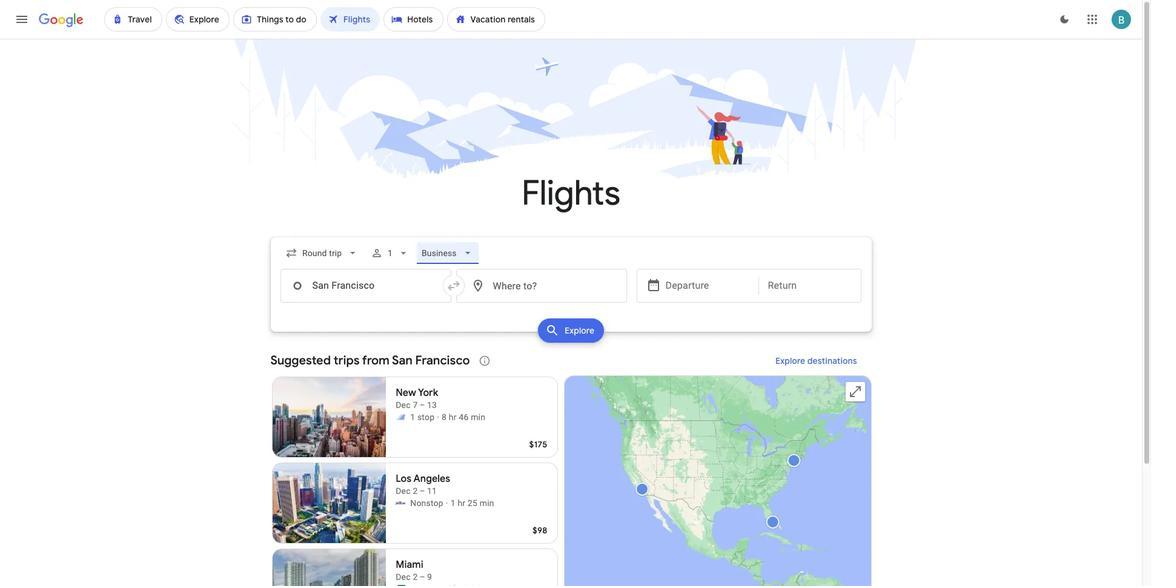 Task type: describe. For each thing, give the bounding box(es) containing it.
suggested trips from san francisco region
[[271, 347, 872, 586]]

explore destinations
[[775, 356, 857, 367]]

8 hr 46 min
[[442, 413, 485, 422]]

flights
[[522, 172, 620, 215]]

trips
[[334, 353, 360, 368]]

nonstop
[[410, 499, 443, 508]]

change appearance image
[[1050, 5, 1079, 34]]

1 hr 25 min
[[451, 499, 494, 508]]

angeles
[[414, 473, 450, 485]]

1 for 1
[[388, 248, 393, 258]]

frontier image
[[396, 585, 405, 586]]

Return text field
[[768, 270, 852, 302]]

$98
[[533, 525, 547, 536]]

7 – 13
[[413, 400, 437, 410]]

stop
[[417, 413, 435, 422]]

1 for 1 stop
[[410, 413, 415, 422]]

explore for explore destinations
[[775, 356, 805, 367]]

los
[[396, 473, 412, 485]]

main menu image
[[15, 12, 29, 27]]

2 – 11
[[413, 487, 437, 496]]

miami
[[396, 559, 423, 571]]

hr for new york
[[449, 413, 457, 422]]

25
[[468, 499, 477, 508]]

 image for new york
[[437, 411, 439, 423]]

175 US dollars text field
[[529, 439, 547, 450]]

san
[[392, 353, 413, 368]]

from
[[362, 353, 389, 368]]



Task type: vqa. For each thing, say whether or not it's contained in the screenshot.
7 – 13
yes



Task type: locate. For each thing, give the bounding box(es) containing it.
1 vertical spatial explore
[[775, 356, 805, 367]]

2 – 9
[[413, 573, 432, 582]]

min for angeles
[[480, 499, 494, 508]]

1 vertical spatial min
[[480, 499, 494, 508]]

dec
[[396, 400, 411, 410], [396, 487, 411, 496], [396, 573, 411, 582]]

explore
[[565, 325, 594, 336], [775, 356, 805, 367]]

 image right nonstop
[[446, 497, 448, 510]]

1 inside popup button
[[388, 248, 393, 258]]

york
[[418, 387, 438, 399]]

min right 25
[[480, 499, 494, 508]]

2 vertical spatial dec
[[396, 573, 411, 582]]

hr right 8
[[449, 413, 457, 422]]

hr for los angeles
[[458, 499, 465, 508]]

1 vertical spatial 1
[[410, 413, 415, 422]]

dec for los
[[396, 487, 411, 496]]

new york dec 7 – 13
[[396, 387, 438, 410]]

1 horizontal spatial 1
[[410, 413, 415, 422]]

min right 46
[[471, 413, 485, 422]]

hr left 25
[[458, 499, 465, 508]]

min
[[471, 413, 485, 422], [480, 499, 494, 508]]

0 vertical spatial explore
[[565, 325, 594, 336]]

hr
[[449, 413, 457, 422], [458, 499, 465, 508]]

explore left destinations
[[775, 356, 805, 367]]

0 horizontal spatial  image
[[437, 411, 439, 423]]

dec inside los angeles dec 2 – 11
[[396, 487, 411, 496]]

2 horizontal spatial 1
[[451, 499, 455, 508]]

dec down los
[[396, 487, 411, 496]]

None field
[[280, 242, 363, 264], [417, 242, 478, 264], [280, 242, 363, 264], [417, 242, 478, 264]]

new
[[396, 387, 416, 399]]

min for york
[[471, 413, 485, 422]]

1 horizontal spatial explore
[[775, 356, 805, 367]]

los angeles dec 2 – 11
[[396, 473, 450, 496]]

destinations
[[807, 356, 857, 367]]

0 horizontal spatial 1
[[388, 248, 393, 258]]

1 stop
[[410, 413, 435, 422]]

0 vertical spatial hr
[[449, 413, 457, 422]]

1
[[388, 248, 393, 258], [410, 413, 415, 422], [451, 499, 455, 508]]

2 dec from the top
[[396, 487, 411, 496]]

0 vertical spatial min
[[471, 413, 485, 422]]

explore button
[[538, 319, 604, 343]]

 image for los angeles
[[446, 497, 448, 510]]

explore inside button
[[565, 325, 594, 336]]

1 vertical spatial hr
[[458, 499, 465, 508]]

0 vertical spatial 1
[[388, 248, 393, 258]]

1 vertical spatial  image
[[446, 497, 448, 510]]

explore down where to? text field
[[565, 325, 594, 336]]

1 horizontal spatial  image
[[446, 497, 448, 510]]

explore for explore
[[565, 325, 594, 336]]

 image left 8
[[437, 411, 439, 423]]

8
[[442, 413, 447, 422]]

1 horizontal spatial hr
[[458, 499, 465, 508]]

1 dec from the top
[[396, 400, 411, 410]]

0 vertical spatial  image
[[437, 411, 439, 423]]

Departure text field
[[666, 270, 749, 302]]

explore inside button
[[775, 356, 805, 367]]

jetblue image
[[396, 499, 405, 508]]

dec up frontier and spirit icon
[[396, 400, 411, 410]]

explore destinations button
[[761, 347, 872, 376]]

Flight search field
[[261, 237, 881, 347]]

suggested trips from san francisco
[[271, 353, 470, 368]]

francisco
[[415, 353, 470, 368]]

dec up the "frontier" icon
[[396, 573, 411, 582]]

2 vertical spatial 1
[[451, 499, 455, 508]]

frontier and spirit image
[[396, 413, 405, 422]]

Where to? text field
[[456, 269, 627, 303]]

dec inside new york dec 7 – 13
[[396, 400, 411, 410]]

dec inside miami dec 2 – 9
[[396, 573, 411, 582]]

0 horizontal spatial hr
[[449, 413, 457, 422]]

46
[[459, 413, 469, 422]]

0 vertical spatial dec
[[396, 400, 411, 410]]

0 horizontal spatial explore
[[565, 325, 594, 336]]

 image
[[437, 411, 439, 423], [446, 497, 448, 510]]

1 button
[[366, 239, 414, 268]]

suggested
[[271, 353, 331, 368]]

3 dec from the top
[[396, 573, 411, 582]]

miami dec 2 – 9
[[396, 559, 432, 582]]

98 US dollars text field
[[533, 525, 547, 536]]

None text field
[[280, 269, 451, 303]]

dec for new
[[396, 400, 411, 410]]

1 vertical spatial dec
[[396, 487, 411, 496]]

$175
[[529, 439, 547, 450]]

1 for 1 hr 25 min
[[451, 499, 455, 508]]



